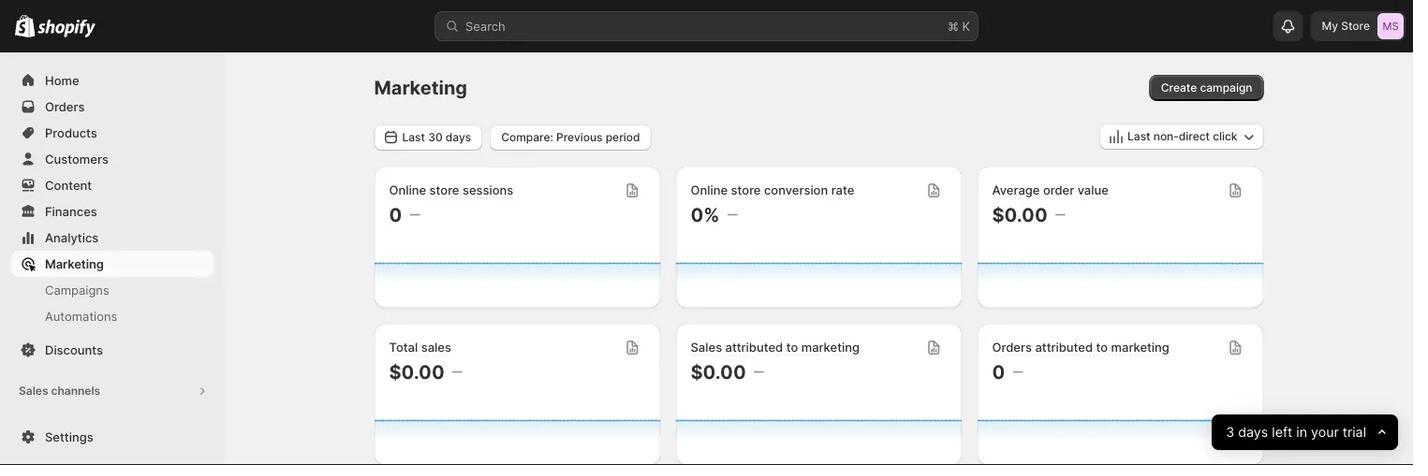 Task type: vqa. For each thing, say whether or not it's contained in the screenshot.
Orders attributed to marketing Orders
yes



Task type: describe. For each thing, give the bounding box(es) containing it.
settings link
[[11, 424, 214, 450]]

compare: previous period
[[501, 130, 640, 144]]

orders for orders
[[45, 99, 85, 114]]

no change image for 0
[[409, 207, 420, 222]]

$0.00 for total
[[389, 361, 444, 383]]

previous
[[556, 130, 603, 144]]

0 for online
[[389, 203, 402, 226]]

conversion
[[764, 183, 828, 198]]

total
[[389, 340, 418, 355]]

average
[[992, 183, 1040, 198]]

30
[[428, 130, 443, 144]]

last 30 days button
[[374, 124, 482, 151]]

search
[[465, 19, 505, 33]]

orders for orders attributed to marketing
[[992, 340, 1032, 355]]

campaign
[[1200, 81, 1252, 95]]

shopify image
[[38, 19, 96, 38]]

settings
[[45, 430, 93, 444]]

analytics
[[45, 230, 99, 245]]

average order value
[[992, 183, 1109, 198]]

no change image for total
[[452, 365, 462, 380]]

store for 0%
[[731, 183, 761, 198]]

total sales
[[389, 340, 451, 355]]

content
[[45, 178, 92, 192]]

attributed for 0
[[1035, 340, 1093, 355]]

no change image for orders
[[1013, 365, 1023, 380]]

sales attributed to marketing
[[691, 340, 860, 355]]

discounts
[[45, 343, 103, 357]]

online for 0%
[[691, 183, 728, 198]]

store for 0
[[429, 183, 459, 198]]

sales for sales channels
[[19, 384, 48, 398]]

⌘
[[948, 19, 959, 33]]

sales channels button
[[11, 378, 214, 405]]

automations
[[45, 309, 117, 324]]

to for $0.00
[[786, 340, 798, 355]]

customers
[[45, 152, 109, 166]]

$0.00 for average
[[992, 203, 1048, 226]]

k
[[962, 19, 970, 33]]

last
[[402, 130, 425, 144]]

sessions
[[463, 183, 513, 198]]

no change image for average
[[1055, 207, 1065, 222]]

compare:
[[501, 130, 553, 144]]

sales
[[421, 340, 451, 355]]

channels
[[51, 384, 100, 398]]

1 vertical spatial marketing
[[45, 257, 104, 271]]

create
[[1161, 81, 1197, 95]]

create campaign button
[[1150, 75, 1264, 101]]

to for 0
[[1096, 340, 1108, 355]]

automations link
[[11, 303, 214, 330]]



Task type: locate. For each thing, give the bounding box(es) containing it.
period
[[606, 130, 640, 144]]

$0.00 for sales
[[691, 361, 746, 383]]

1 horizontal spatial store
[[731, 183, 761, 198]]

online store sessions
[[389, 183, 513, 198]]

online store conversion rate
[[691, 183, 854, 198]]

1 to from the left
[[786, 340, 798, 355]]

0 down online store sessions
[[389, 203, 402, 226]]

1 online from the left
[[389, 183, 426, 198]]

campaigns link
[[11, 277, 214, 303]]

order
[[1043, 183, 1074, 198]]

0%
[[691, 203, 720, 226]]

2 store from the left
[[731, 183, 761, 198]]

store left sessions
[[429, 183, 459, 198]]

sales for sales attributed to marketing
[[691, 340, 722, 355]]

no change image
[[1055, 207, 1065, 222], [452, 365, 462, 380], [753, 365, 764, 380], [1013, 365, 1023, 380]]

2 horizontal spatial $0.00
[[992, 203, 1048, 226]]

marketing for 0
[[1111, 340, 1169, 355]]

no change image down online store sessions
[[409, 207, 420, 222]]

orders
[[45, 99, 85, 114], [992, 340, 1032, 355]]

discounts link
[[11, 337, 214, 363]]

0 horizontal spatial sales
[[19, 384, 48, 398]]

1 horizontal spatial sales
[[691, 340, 722, 355]]

days
[[446, 130, 471, 144]]

sales channels
[[19, 384, 100, 398]]

0 horizontal spatial to
[[786, 340, 798, 355]]

marketing up last
[[374, 76, 467, 99]]

finances link
[[11, 199, 214, 225]]

home link
[[11, 67, 214, 94]]

1 horizontal spatial marketing
[[374, 76, 467, 99]]

$0.00 down sales attributed to marketing
[[691, 361, 746, 383]]

attributed
[[725, 340, 783, 355], [1035, 340, 1093, 355]]

2 no change image from the left
[[727, 207, 737, 222]]

1 horizontal spatial online
[[691, 183, 728, 198]]

0 vertical spatial marketing
[[374, 76, 467, 99]]

no change image right 0%
[[727, 207, 737, 222]]

0 vertical spatial orders
[[45, 99, 85, 114]]

1 horizontal spatial orders
[[992, 340, 1032, 355]]

content link
[[11, 172, 214, 199]]

1 vertical spatial orders
[[992, 340, 1032, 355]]

2 to from the left
[[1096, 340, 1108, 355]]

orders link
[[11, 94, 214, 120]]

0
[[389, 203, 402, 226], [992, 361, 1005, 383]]

products
[[45, 125, 97, 140]]

attributed for $0.00
[[725, 340, 783, 355]]

online for 0
[[389, 183, 426, 198]]

0 horizontal spatial online
[[389, 183, 426, 198]]

0 down orders attributed to marketing
[[992, 361, 1005, 383]]

1 attributed from the left
[[725, 340, 783, 355]]

1 horizontal spatial $0.00
[[691, 361, 746, 383]]

0 horizontal spatial attributed
[[725, 340, 783, 355]]

shopify image
[[15, 15, 35, 37]]

2 attributed from the left
[[1035, 340, 1093, 355]]

no change image for sales
[[753, 365, 764, 380]]

2 online from the left
[[691, 183, 728, 198]]

0 horizontal spatial marketing
[[801, 340, 860, 355]]

no change image for 0%
[[727, 207, 737, 222]]

0 vertical spatial 0
[[389, 203, 402, 226]]

1 marketing from the left
[[801, 340, 860, 355]]

1 vertical spatial sales
[[19, 384, 48, 398]]

0 horizontal spatial no change image
[[409, 207, 420, 222]]

1 horizontal spatial to
[[1096, 340, 1108, 355]]

marketing for $0.00
[[801, 340, 860, 355]]

to
[[786, 340, 798, 355], [1096, 340, 1108, 355]]

2 marketing from the left
[[1111, 340, 1169, 355]]

online up 0%
[[691, 183, 728, 198]]

1 horizontal spatial attributed
[[1035, 340, 1093, 355]]

marketing down analytics
[[45, 257, 104, 271]]

analytics link
[[11, 225, 214, 251]]

marketing
[[801, 340, 860, 355], [1111, 340, 1169, 355]]

sales inside sales channels button
[[19, 384, 48, 398]]

0 horizontal spatial marketing
[[45, 257, 104, 271]]

1 store from the left
[[429, 183, 459, 198]]

$0.00 down total sales
[[389, 361, 444, 383]]

compare: previous period button
[[490, 124, 651, 151]]

online down last
[[389, 183, 426, 198]]

campaigns
[[45, 283, 109, 297]]

finances
[[45, 204, 97, 219]]

orders attributed to marketing
[[992, 340, 1169, 355]]

1 vertical spatial 0
[[992, 361, 1005, 383]]

⌘ k
[[948, 19, 970, 33]]

0 horizontal spatial 0
[[389, 203, 402, 226]]

0 horizontal spatial store
[[429, 183, 459, 198]]

1 horizontal spatial no change image
[[727, 207, 737, 222]]

customers link
[[11, 146, 214, 172]]

marketing
[[374, 76, 467, 99], [45, 257, 104, 271]]

marketing link
[[11, 251, 214, 277]]

last 30 days
[[402, 130, 471, 144]]

home
[[45, 73, 79, 88]]

1 no change image from the left
[[409, 207, 420, 222]]

$0.00
[[992, 203, 1048, 226], [389, 361, 444, 383], [691, 361, 746, 383]]

0 horizontal spatial $0.00
[[389, 361, 444, 383]]

store left conversion
[[731, 183, 761, 198]]

sales
[[691, 340, 722, 355], [19, 384, 48, 398]]

1 horizontal spatial 0
[[992, 361, 1005, 383]]

create campaign
[[1161, 81, 1252, 95]]

rate
[[831, 183, 854, 198]]

online
[[389, 183, 426, 198], [691, 183, 728, 198]]

0 vertical spatial sales
[[691, 340, 722, 355]]

$0.00 down average
[[992, 203, 1048, 226]]

no change image
[[409, 207, 420, 222], [727, 207, 737, 222]]

0 for orders
[[992, 361, 1005, 383]]

1 horizontal spatial marketing
[[1111, 340, 1169, 355]]

products link
[[11, 120, 214, 146]]

value
[[1078, 183, 1109, 198]]

0 horizontal spatial orders
[[45, 99, 85, 114]]

store
[[429, 183, 459, 198], [731, 183, 761, 198]]



